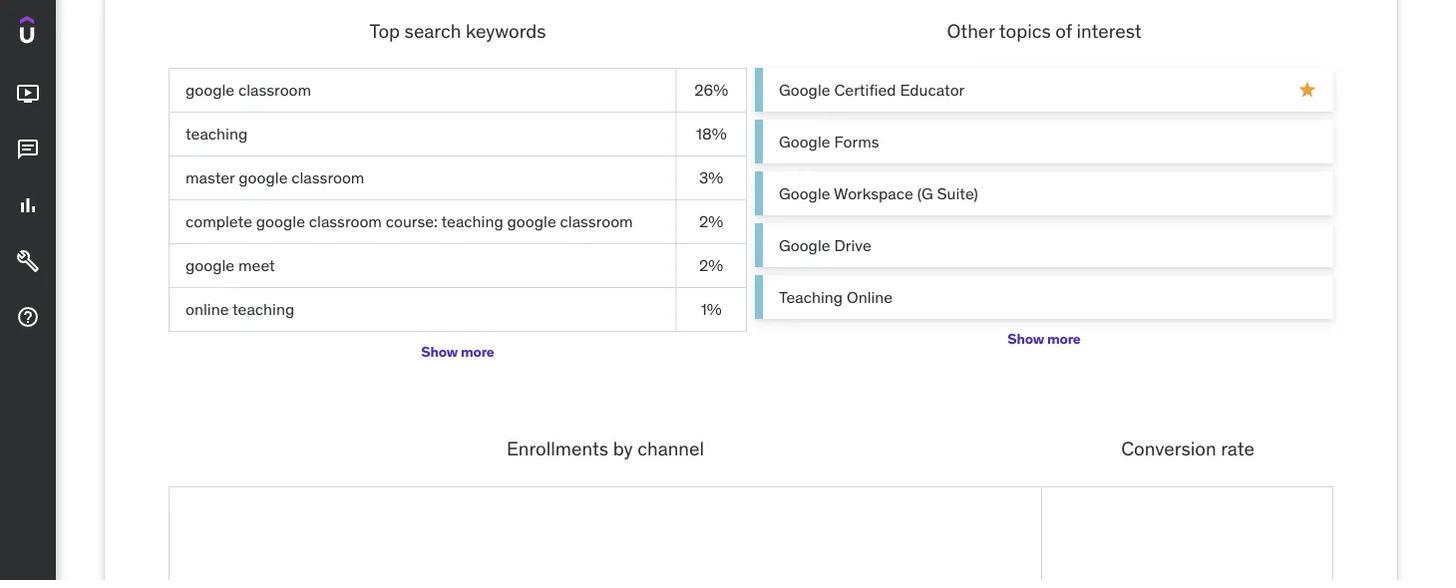 Task type: describe. For each thing, give the bounding box(es) containing it.
course:
[[386, 211, 438, 232]]

online teaching
[[186, 299, 295, 320]]

udemy image
[[20, 16, 111, 50]]

of
[[1056, 19, 1073, 42]]

google workspace (g suite) link
[[755, 172, 1334, 216]]

3 medium image from the top
[[16, 194, 40, 218]]

2% for complete google classroom course: teaching google classroom
[[700, 211, 724, 232]]

google forms
[[779, 131, 880, 152]]

other topics of interest
[[947, 19, 1142, 42]]

top search keywords
[[370, 19, 546, 42]]

google for google certified educator
[[779, 79, 831, 100]]

3%
[[699, 168, 724, 188]]

show for search
[[421, 343, 458, 361]]

google for google workspace (g suite)
[[779, 183, 831, 204]]

certified
[[835, 79, 897, 100]]

complete
[[186, 211, 252, 232]]

teaching
[[779, 287, 843, 307]]

meet
[[238, 255, 275, 276]]

interactive chart image
[[194, 512, 1018, 581]]

google classroom
[[186, 80, 311, 100]]

show more button for search
[[421, 332, 495, 372]]

google drive
[[779, 235, 872, 255]]

top
[[370, 19, 400, 42]]

online
[[186, 299, 229, 320]]

enrollments
[[507, 437, 609, 461]]

keywords
[[466, 19, 546, 42]]

master
[[186, 168, 235, 188]]



Task type: vqa. For each thing, say whether or not it's contained in the screenshot.


Task type: locate. For each thing, give the bounding box(es) containing it.
show
[[1008, 330, 1045, 348], [421, 343, 458, 361]]

0 vertical spatial teaching
[[186, 124, 248, 144]]

1 google from the top
[[779, 79, 831, 100]]

google inside 'link'
[[779, 235, 831, 255]]

channel
[[638, 437, 705, 461]]

medium image
[[16, 82, 40, 106], [16, 138, 40, 162], [16, 194, 40, 218]]

2% for google meet
[[700, 255, 724, 276]]

by
[[613, 437, 633, 461]]

google meet
[[186, 255, 275, 276]]

teaching up master
[[186, 124, 248, 144]]

1 medium image from the top
[[16, 82, 40, 106]]

show more
[[1008, 330, 1081, 348], [421, 343, 495, 361]]

0 vertical spatial medium image
[[16, 250, 40, 274]]

drive
[[835, 235, 872, 255]]

google forms link
[[755, 120, 1334, 164]]

suite)
[[937, 183, 979, 204]]

classroom
[[238, 80, 311, 100], [292, 168, 365, 188], [309, 211, 382, 232], [560, 211, 633, 232]]

0 vertical spatial 2%
[[700, 211, 724, 232]]

2 2% from the top
[[700, 255, 724, 276]]

1 medium image from the top
[[16, 250, 40, 274]]

0 horizontal spatial more
[[461, 343, 495, 361]]

4 google from the top
[[779, 235, 831, 255]]

2% down '3%'
[[700, 211, 724, 232]]

complete google classroom course: teaching google classroom
[[186, 211, 633, 232]]

educator
[[900, 79, 965, 100]]

18%
[[696, 124, 727, 144]]

2 vertical spatial medium image
[[16, 194, 40, 218]]

0 horizontal spatial show more
[[421, 343, 495, 361]]

rate
[[1222, 437, 1255, 461]]

(g
[[918, 183, 934, 204]]

conversion rate
[[1122, 437, 1255, 461]]

enrollments by channel
[[507, 437, 705, 461]]

conversion
[[1122, 437, 1217, 461]]

google certified educator
[[779, 79, 965, 100]]

2 google from the top
[[779, 131, 831, 152]]

1 vertical spatial 2%
[[700, 255, 724, 276]]

google
[[779, 79, 831, 100], [779, 131, 831, 152], [779, 183, 831, 204], [779, 235, 831, 255]]

26%
[[695, 80, 729, 100]]

2% up 1%
[[700, 255, 724, 276]]

2 vertical spatial teaching
[[232, 299, 295, 320]]

search
[[405, 19, 461, 42]]

master google classroom
[[186, 168, 365, 188]]

show for topics
[[1008, 330, 1045, 348]]

google up google forms
[[779, 79, 831, 100]]

google left forms
[[779, 131, 831, 152]]

1 horizontal spatial show more
[[1008, 330, 1081, 348]]

teaching online link
[[755, 276, 1334, 319]]

show more for topics
[[1008, 330, 1081, 348]]

teaching right course:
[[442, 211, 504, 232]]

show more button for topics
[[1008, 319, 1081, 359]]

online
[[847, 287, 893, 307]]

1 horizontal spatial show more button
[[1008, 319, 1081, 359]]

interest
[[1077, 19, 1142, 42]]

0 horizontal spatial show more button
[[421, 332, 495, 372]]

workspace
[[834, 183, 914, 204]]

1%
[[701, 299, 722, 320]]

teaching online
[[779, 287, 893, 307]]

other
[[947, 19, 995, 42]]

medium image
[[16, 250, 40, 274], [16, 306, 40, 329]]

show more button
[[1008, 319, 1081, 359], [421, 332, 495, 372]]

0 horizontal spatial show
[[421, 343, 458, 361]]

3 google from the top
[[779, 183, 831, 204]]

1 vertical spatial medium image
[[16, 138, 40, 162]]

recommended for you image
[[1298, 80, 1318, 100]]

1 vertical spatial medium image
[[16, 306, 40, 329]]

more for keywords
[[461, 343, 495, 361]]

1 horizontal spatial more
[[1048, 330, 1081, 348]]

google drive link
[[755, 224, 1334, 268]]

more
[[1048, 330, 1081, 348], [461, 343, 495, 361]]

google up google drive
[[779, 183, 831, 204]]

1 2% from the top
[[700, 211, 724, 232]]

topics
[[1000, 19, 1051, 42]]

google
[[186, 80, 235, 100], [239, 168, 288, 188], [256, 211, 305, 232], [507, 211, 557, 232], [186, 255, 235, 276]]

google workspace (g suite)
[[779, 183, 979, 204]]

show more for search
[[421, 343, 495, 361]]

google for google forms
[[779, 131, 831, 152]]

2%
[[700, 211, 724, 232], [700, 255, 724, 276]]

1 horizontal spatial show
[[1008, 330, 1045, 348]]

google certified educator link
[[755, 68, 1334, 112]]

google for google drive
[[779, 235, 831, 255]]

2 medium image from the top
[[16, 138, 40, 162]]

1 vertical spatial teaching
[[442, 211, 504, 232]]

teaching
[[186, 124, 248, 144], [442, 211, 504, 232], [232, 299, 295, 320]]

2 medium image from the top
[[16, 306, 40, 329]]

forms
[[835, 131, 880, 152]]

teaching down meet
[[232, 299, 295, 320]]

0 vertical spatial medium image
[[16, 82, 40, 106]]

more for of
[[1048, 330, 1081, 348]]

google left the drive
[[779, 235, 831, 255]]



